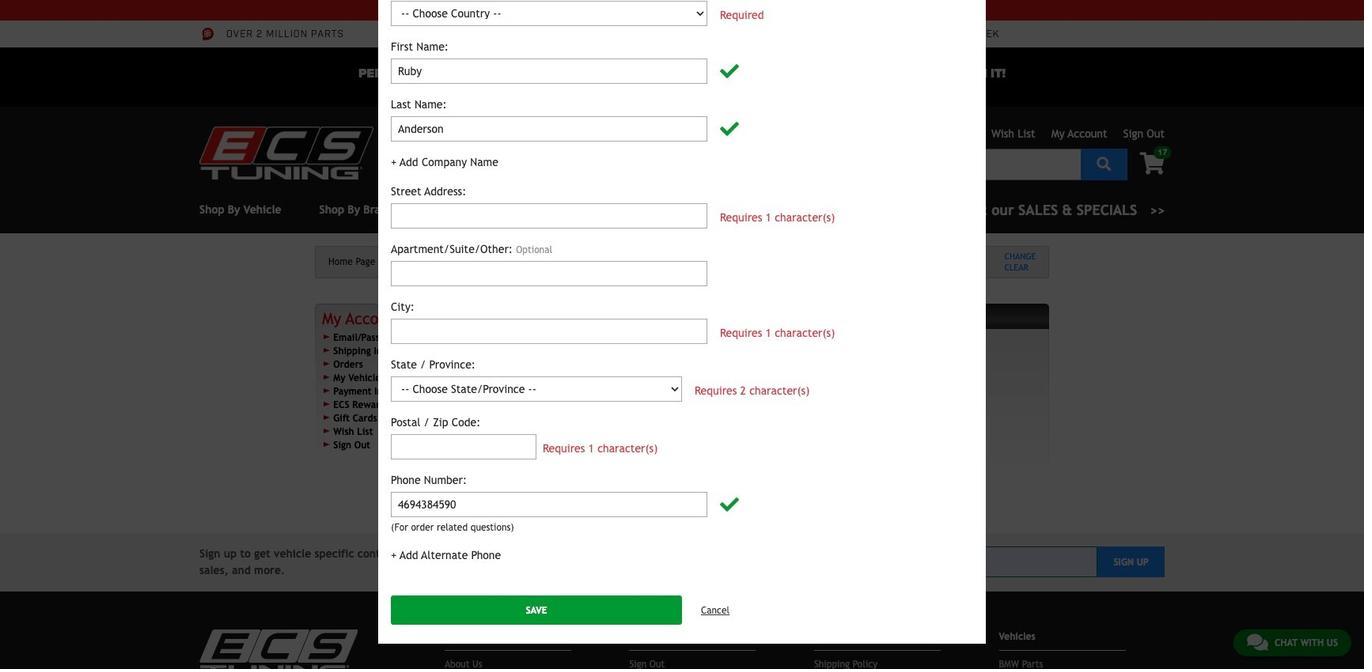 Task type: describe. For each thing, give the bounding box(es) containing it.
Email email field
[[447, 547, 1098, 578]]

free shipping over $49 image
[[525, 27, 540, 41]]

1 ecs tuning image from the top
[[199, 127, 374, 180]]

lifetime replacement program banner image
[[588, 54, 776, 93]]

1 check image from the top
[[720, 120, 739, 138]]

search image
[[1097, 156, 1111, 171]]

2 ecs tuning image from the top
[[199, 630, 358, 670]]

check image
[[720, 62, 739, 81]]



Task type: locate. For each thing, give the bounding box(es) containing it.
1 vertical spatial ecs tuning image
[[199, 630, 358, 670]]

None text field
[[391, 116, 708, 142], [391, 261, 708, 286], [391, 116, 708, 142], [391, 261, 708, 286]]

123-123-1234 text field
[[391, 492, 708, 518]]

check image
[[720, 120, 739, 138], [720, 495, 739, 514]]

check image up search text field
[[720, 120, 739, 138]]

ecs tuning image
[[199, 127, 374, 180], [199, 630, 358, 670]]

check image up 'email' email field
[[720, 495, 739, 514]]

0 vertical spatial check image
[[720, 120, 739, 138]]

1 vertical spatial check image
[[720, 495, 739, 514]]

None text field
[[391, 59, 708, 84], [391, 203, 708, 229], [391, 319, 708, 344], [391, 434, 537, 460], [391, 59, 708, 84], [391, 203, 708, 229], [391, 319, 708, 344], [391, 434, 537, 460]]

phone image
[[386, 128, 397, 139]]

Search text field
[[386, 149, 1081, 180]]

2 check image from the top
[[720, 495, 739, 514]]

0 vertical spatial ecs tuning image
[[199, 127, 374, 180]]



Task type: vqa. For each thing, say whether or not it's contained in the screenshot.
middle "check" icon
yes



